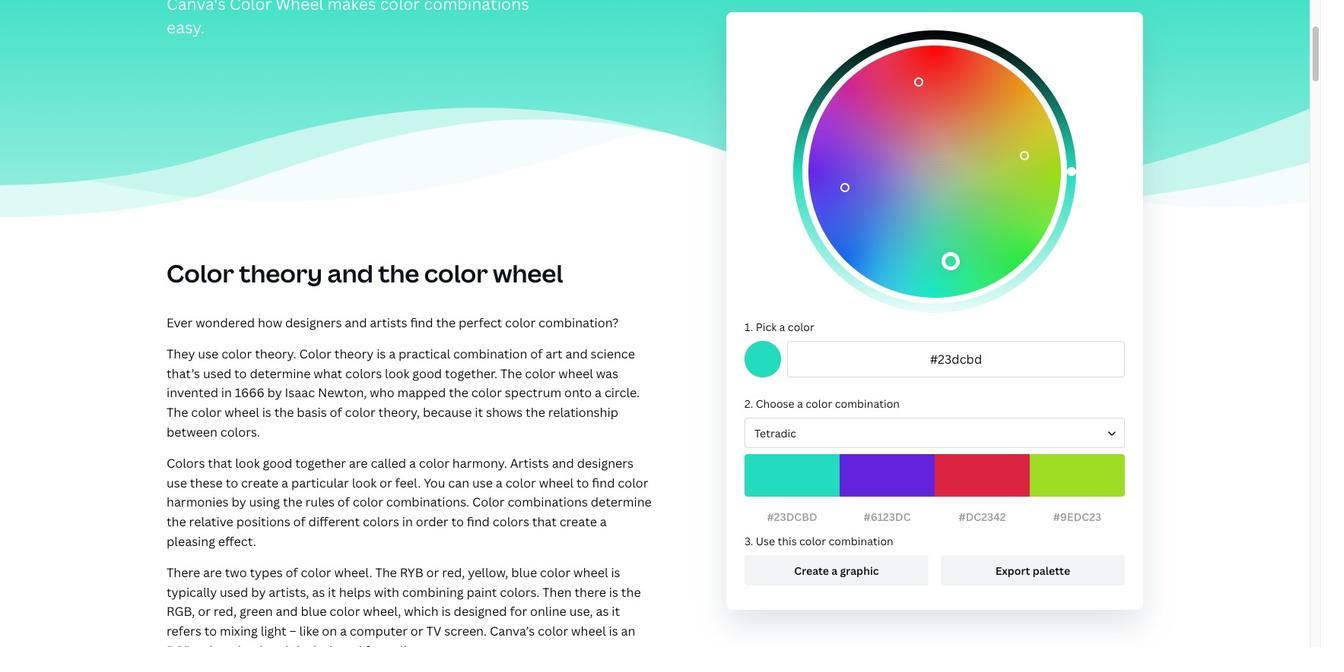 Task type: locate. For each thing, give the bounding box(es) containing it.
0 vertical spatial the
[[500, 366, 522, 382]]

blue
[[511, 565, 537, 582], [301, 604, 327, 621]]

tetradic button
[[745, 418, 1125, 449]]

find down can
[[467, 514, 490, 531]]

0 horizontal spatial as
[[269, 643, 282, 648]]

particular
[[291, 475, 349, 492]]

1 vertical spatial find
[[592, 475, 615, 492]]

or inside the colors that look good together are called a color harmony. artists            and designers use these to create a particular look or feel. you            can use a color wheel to find color harmonies by using the rules            of color combinations. color combinations determine the relative            positions of different colors in order to find colors that create            a pleasing effect.
[[379, 475, 392, 492]]

the inside 'there are two types of color wheel. the ryb or red, yellow, blue            color wheel is typically used by artists, as it helps with            combining paint colors. then there is the rgb, or red, green and            blue color wheel, which is designed for online use, as it refers            to mixing light – like on a computer or tv screen. canva's color            wheel is an rgb color wheel, as it is designed for online use.'
[[375, 565, 397, 582]]

online down computer in the left of the page
[[385, 643, 421, 648]]

wheel down '1666'
[[225, 405, 259, 421]]

wheel down use,
[[571, 624, 606, 640]]

2 horizontal spatial color
[[472, 495, 505, 511]]

that down combinations
[[532, 514, 557, 531]]

wheel up combinations
[[539, 475, 574, 492]]

0 horizontal spatial that
[[208, 456, 232, 472]]

0 vertical spatial blue
[[511, 565, 537, 582]]

blue up like
[[301, 604, 327, 621]]

by up green
[[251, 585, 266, 601]]

use down harmony.
[[472, 475, 493, 492]]

the left rules
[[283, 495, 302, 511]]

0 horizontal spatial for
[[365, 643, 382, 648]]

create
[[241, 475, 278, 492], [559, 514, 597, 531]]

1 horizontal spatial that
[[532, 514, 557, 531]]

1 horizontal spatial find
[[467, 514, 490, 531]]

1 horizontal spatial in
[[402, 514, 413, 531]]

the up with
[[375, 565, 397, 582]]

good
[[412, 366, 442, 382], [263, 456, 292, 472]]

theory up what at the left
[[335, 346, 374, 363]]

1 vertical spatial in
[[402, 514, 413, 531]]

artists
[[370, 315, 407, 331]]

0 horizontal spatial designed
[[309, 643, 362, 648]]

1 vertical spatial online
[[385, 643, 421, 648]]

that up these
[[208, 456, 232, 472]]

and right the art
[[565, 346, 588, 363]]

color inside the they use color theory. color theory is a practical combination of            art and science that's used to determine what colors look good            together. the color wheel was invented in 1666 by isaac newton,            who mapped the color spectrum onto a circle. the color wheel is            the basis of color theory, because it shows the relationship between colors.
[[299, 346, 332, 363]]

rules
[[305, 495, 335, 511]]

together.
[[445, 366, 498, 382]]

or left "tv"
[[411, 624, 423, 640]]

determine inside the they use color theory. color theory is a practical combination of            art and science that's used to determine what colors look good            together. the color wheel was invented in 1666 by isaac newton,            who mapped the color spectrum onto a circle. the color wheel is            the basis of color theory, because it shows the relationship between colors.
[[250, 366, 311, 382]]

they
[[167, 346, 195, 363]]

2 horizontal spatial look
[[385, 366, 410, 382]]

wheel, down mixing
[[228, 643, 267, 648]]

online
[[530, 604, 566, 621], [385, 643, 421, 648]]

1 vertical spatial good
[[263, 456, 292, 472]]

1 horizontal spatial online
[[530, 604, 566, 621]]

as down light on the left
[[269, 643, 282, 648]]

2 vertical spatial find
[[467, 514, 490, 531]]

relative
[[189, 514, 233, 531]]

0 vertical spatial by
[[267, 385, 282, 402]]

and left artists
[[345, 315, 367, 331]]

use down colors
[[167, 475, 187, 492]]

2. choose a color combination
[[745, 397, 900, 411]]

are left called
[[349, 456, 368, 472]]

colors inside the they use color theory. color theory is a practical combination of            art and science that's used to determine what colors look good            together. the color wheel was invented in 1666 by isaac newton,            who mapped the color spectrum onto a circle. the color wheel is            the basis of color theory, because it shows the relationship between colors.
[[345, 366, 382, 382]]

0 vertical spatial look
[[385, 366, 410, 382]]

by left "using"
[[232, 495, 246, 511]]

color
[[167, 257, 234, 290], [299, 346, 332, 363], [472, 495, 505, 511]]

in left '1666'
[[221, 385, 232, 402]]

wheel up the perfect
[[493, 257, 563, 290]]

2 vertical spatial by
[[251, 585, 266, 601]]

these
[[190, 475, 223, 492]]

0 horizontal spatial red,
[[214, 604, 237, 621]]

designers
[[285, 315, 342, 331], [577, 456, 634, 472]]

computer
[[350, 624, 408, 640]]

wheel up onto
[[558, 366, 593, 382]]

to up '1666'
[[234, 366, 247, 382]]

1 horizontal spatial by
[[251, 585, 266, 601]]

or down called
[[379, 475, 392, 492]]

1 horizontal spatial colors.
[[500, 585, 539, 601]]

relationship
[[548, 405, 618, 421]]

then
[[542, 585, 572, 601]]

1 vertical spatial are
[[203, 565, 222, 582]]

0 horizontal spatial create
[[241, 475, 278, 492]]

theory.
[[255, 346, 296, 363]]

colors. down yellow,
[[500, 585, 539, 601]]

a right on
[[340, 624, 347, 640]]

wheel,
[[363, 604, 401, 621], [228, 643, 267, 648]]

for up canva's
[[510, 604, 527, 621]]

combination for 3. use this color combination
[[829, 535, 893, 549]]

and inside the they use color theory. color theory is a practical combination of            art and science that's used to determine what colors look good            together. the color wheel was invented in 1666 by isaac newton,            who mapped the color spectrum onto a circle. the color wheel is            the basis of color theory, because it shows the relationship between colors.
[[565, 346, 588, 363]]

2 horizontal spatial find
[[592, 475, 615, 492]]

different
[[308, 514, 360, 531]]

the left the perfect
[[436, 315, 456, 331]]

2 horizontal spatial use
[[472, 475, 493, 492]]

pleasing
[[167, 534, 215, 550]]

rgb,
[[167, 604, 195, 621]]

the
[[378, 257, 419, 290], [436, 315, 456, 331], [449, 385, 468, 402], [274, 405, 294, 421], [526, 405, 545, 421], [283, 495, 302, 511], [167, 514, 186, 531], [621, 585, 641, 601]]

0 vertical spatial designers
[[285, 315, 342, 331]]

of down rules
[[293, 514, 306, 531]]

in inside the colors that look good together are called a color harmony. artists            and designers use these to create a particular look or feel. you            can use a color wheel to find color harmonies by using the rules            of color combinations. color combinations determine the relative            positions of different colors in order to find colors that create            a pleasing effect.
[[402, 514, 413, 531]]

0 vertical spatial combination
[[453, 346, 527, 363]]

of down newton,
[[330, 405, 342, 421]]

color
[[424, 257, 488, 290], [505, 315, 536, 331], [788, 320, 814, 335], [221, 346, 252, 363], [525, 366, 556, 382], [471, 385, 502, 402], [806, 397, 832, 411], [191, 405, 222, 421], [345, 405, 375, 421], [419, 456, 449, 472], [506, 475, 536, 492], [618, 475, 648, 492], [353, 495, 383, 511], [799, 535, 826, 549], [301, 565, 331, 582], [540, 565, 571, 582], [330, 604, 360, 621], [538, 624, 568, 640], [195, 643, 225, 648]]

0 vertical spatial theory
[[239, 257, 322, 290]]

and
[[327, 257, 373, 290], [345, 315, 367, 331], [565, 346, 588, 363], [552, 456, 574, 472], [276, 604, 298, 621]]

a right choose
[[797, 397, 803, 411]]

used
[[203, 366, 231, 382], [220, 585, 248, 601]]

1 horizontal spatial theory
[[335, 346, 374, 363]]

look down called
[[352, 475, 377, 492]]

None text field
[[787, 341, 1125, 378]]

designed down paint
[[454, 604, 507, 621]]

0 vertical spatial wheel,
[[363, 604, 401, 621]]

to up combinations
[[576, 475, 589, 492]]

used up invented
[[203, 366, 231, 382]]

1 horizontal spatial as
[[312, 585, 325, 601]]

theory
[[239, 257, 322, 290], [335, 346, 374, 363]]

determine inside the colors that look good together are called a color harmony. artists            and designers use these to create a particular look or feel. you            can use a color wheel to find color harmonies by using the rules            of color combinations. color combinations determine the relative            positions of different colors in order to find colors that create            a pleasing effect.
[[591, 495, 652, 511]]

red, up combining
[[442, 565, 465, 582]]

you
[[424, 475, 445, 492]]

blue right yellow,
[[511, 565, 537, 582]]

create up "using"
[[241, 475, 278, 492]]

it left 'shows'
[[475, 405, 483, 421]]

to right refers
[[204, 624, 217, 640]]

0 horizontal spatial by
[[232, 495, 246, 511]]

use right they
[[198, 346, 218, 363]]

red, up mixing
[[214, 604, 237, 621]]

1 horizontal spatial color
[[299, 346, 332, 363]]

1 vertical spatial that
[[532, 514, 557, 531]]

1 horizontal spatial wheel,
[[363, 604, 401, 621]]

combinations
[[508, 495, 588, 511]]

is
[[377, 346, 386, 363], [262, 405, 271, 421], [611, 565, 620, 582], [609, 585, 618, 601], [442, 604, 451, 621], [609, 624, 618, 640], [296, 643, 306, 648]]

0 horizontal spatial wheel,
[[228, 643, 267, 648]]

invented
[[167, 385, 218, 402]]

1 horizontal spatial good
[[412, 366, 442, 382]]

find up practical
[[410, 315, 433, 331]]

create down combinations
[[559, 514, 597, 531]]

2 vertical spatial as
[[269, 643, 282, 648]]

are left "two"
[[203, 565, 222, 582]]

determine right combinations
[[591, 495, 652, 511]]

find
[[410, 315, 433, 331], [592, 475, 615, 492], [467, 514, 490, 531]]

color up ever
[[167, 257, 234, 290]]

basis
[[297, 405, 327, 421]]

designers right the how
[[285, 315, 342, 331]]

good inside the colors that look good together are called a color harmony. artists            and designers use these to create a particular look or feel. you            can use a color wheel to find color harmonies by using the rules            of color combinations. color combinations determine the relative            positions of different colors in order to find colors that create            a pleasing effect.
[[263, 456, 292, 472]]

good up "using"
[[263, 456, 292, 472]]

on
[[322, 624, 337, 640]]

1 vertical spatial as
[[596, 604, 609, 621]]

a
[[779, 320, 785, 335], [389, 346, 396, 363], [595, 385, 602, 402], [797, 397, 803, 411], [409, 456, 416, 472], [281, 475, 288, 492], [496, 475, 503, 492], [600, 514, 607, 531], [340, 624, 347, 640]]

0 vertical spatial good
[[412, 366, 442, 382]]

red,
[[442, 565, 465, 582], [214, 604, 237, 621]]

theory up the how
[[239, 257, 322, 290]]

and down artists,
[[276, 604, 298, 621]]

designed down on
[[309, 643, 362, 648]]

0 horizontal spatial blue
[[301, 604, 327, 621]]

2 vertical spatial color
[[472, 495, 505, 511]]

to right these
[[226, 475, 238, 492]]

colors. inside 'there are two types of color wheel. the ryb or red, yellow, blue            color wheel is typically used by artists, as it helps with            combining paint colors. then there is the rgb, or red, green and            blue color wheel, which is designed for online use, as it refers            to mixing light – like on a computer or tv screen. canva's color            wheel is an rgb color wheel, as it is designed for online use.'
[[500, 585, 539, 601]]

0 vertical spatial colors.
[[220, 424, 260, 441]]

a inside 'there are two types of color wheel. the ryb or red, yellow, blue            color wheel is typically used by artists, as it helps with            combining paint colors. then there is the rgb, or red, green and            blue color wheel, which is designed for online use, as it refers            to mixing light – like on a computer or tv screen. canva's color            wheel is an rgb color wheel, as it is designed for online use.'
[[340, 624, 347, 640]]

online down then
[[530, 604, 566, 621]]

color down harmony.
[[472, 495, 505, 511]]

1 vertical spatial the
[[167, 405, 188, 421]]

colors
[[345, 366, 382, 382], [363, 514, 399, 531], [493, 514, 529, 531]]

by inside 'there are two types of color wheel. the ryb or red, yellow, blue            color wheel is typically used by artists, as it helps with            combining paint colors. then there is the rgb, or red, green and            blue color wheel, which is designed for online use, as it refers            to mixing light – like on a computer or tv screen. canva's color            wheel is an rgb color wheel, as it is designed for online use.'
[[251, 585, 266, 601]]

of up different
[[338, 495, 350, 511]]

0 horizontal spatial colors.
[[220, 424, 260, 441]]

combination for 2. choose a color combination
[[835, 397, 900, 411]]

as
[[312, 585, 325, 601], [596, 604, 609, 621], [269, 643, 282, 648]]

1 vertical spatial combination
[[835, 397, 900, 411]]

a up there
[[600, 514, 607, 531]]

they use color theory. color theory is a practical combination of            art and science that's used to determine what colors look good            together. the color wheel was invented in 1666 by isaac newton,            who mapped the color spectrum onto a circle. the color wheel is            the basis of color theory, because it shows the relationship between colors.
[[167, 346, 640, 441]]

color up what at the left
[[299, 346, 332, 363]]

1 vertical spatial theory
[[335, 346, 374, 363]]

1 horizontal spatial are
[[349, 456, 368, 472]]

shows
[[486, 405, 523, 421]]

designed
[[454, 604, 507, 621], [309, 643, 362, 648]]

for down computer in the left of the page
[[365, 643, 382, 648]]

1 horizontal spatial determine
[[591, 495, 652, 511]]

or
[[379, 475, 392, 492], [426, 565, 439, 582], [198, 604, 211, 621], [411, 624, 423, 640]]

the up an
[[621, 585, 641, 601]]

0 vertical spatial that
[[208, 456, 232, 472]]

0 horizontal spatial in
[[221, 385, 232, 402]]

find down relationship
[[592, 475, 615, 492]]

0 horizontal spatial color
[[167, 257, 234, 290]]

look up who
[[385, 366, 410, 382]]

slider
[[793, 30, 1076, 313]]

practical
[[399, 346, 450, 363]]

artists,
[[269, 585, 309, 601]]

typically
[[167, 585, 217, 601]]

0 horizontal spatial determine
[[250, 366, 311, 382]]

ryb
[[400, 565, 423, 582]]

a right pick
[[779, 320, 785, 335]]

1 horizontal spatial blue
[[511, 565, 537, 582]]

wondered
[[196, 315, 255, 331]]

or up combining
[[426, 565, 439, 582]]

designers down relationship
[[577, 456, 634, 472]]

1 horizontal spatial designers
[[577, 456, 634, 472]]

1 vertical spatial color
[[299, 346, 332, 363]]

a right onto
[[595, 385, 602, 402]]

1 vertical spatial determine
[[591, 495, 652, 511]]

that
[[208, 456, 232, 472], [532, 514, 557, 531]]

0 vertical spatial red,
[[442, 565, 465, 582]]

0 horizontal spatial theory
[[239, 257, 322, 290]]

1666
[[235, 385, 264, 402]]

used inside the they use color theory. color theory is a practical combination of            art and science that's used to determine what colors look good            together. the color wheel was invented in 1666 by isaac newton,            who mapped the color spectrum onto a circle. the color wheel is            the basis of color theory, because it shows the relationship between colors.
[[203, 366, 231, 382]]

2 horizontal spatial as
[[596, 604, 609, 621]]

of up artists,
[[286, 565, 298, 582]]

1 horizontal spatial red,
[[442, 565, 465, 582]]

the up between at the left bottom of page
[[167, 405, 188, 421]]

0 horizontal spatial are
[[203, 565, 222, 582]]

colors up who
[[345, 366, 382, 382]]

0 vertical spatial find
[[410, 315, 433, 331]]

using
[[249, 495, 280, 511]]

3.
[[745, 535, 753, 549]]

1 horizontal spatial for
[[510, 604, 527, 621]]

to
[[234, 366, 247, 382], [226, 475, 238, 492], [576, 475, 589, 492], [451, 514, 464, 531], [204, 624, 217, 640]]

1 vertical spatial look
[[235, 456, 260, 472]]

are
[[349, 456, 368, 472], [203, 565, 222, 582]]

1 horizontal spatial designed
[[454, 604, 507, 621]]

1 horizontal spatial use
[[198, 346, 218, 363]]

of
[[530, 346, 543, 363], [330, 405, 342, 421], [338, 495, 350, 511], [293, 514, 306, 531], [286, 565, 298, 582]]

0 vertical spatial in
[[221, 385, 232, 402]]

1 vertical spatial colors.
[[500, 585, 539, 601]]

in left "order"
[[402, 514, 413, 531]]

0 vertical spatial online
[[530, 604, 566, 621]]

wheel
[[493, 257, 563, 290], [558, 366, 593, 382], [225, 405, 259, 421], [539, 475, 574, 492], [573, 565, 608, 582], [571, 624, 606, 640]]

1 horizontal spatial create
[[559, 514, 597, 531]]

wheel, up computer in the left of the page
[[363, 604, 401, 621]]

1 vertical spatial used
[[220, 585, 248, 601]]

which
[[404, 604, 439, 621]]

2 horizontal spatial the
[[500, 366, 522, 382]]

in
[[221, 385, 232, 402], [402, 514, 413, 531]]

for
[[510, 604, 527, 621], [365, 643, 382, 648]]

2 horizontal spatial by
[[267, 385, 282, 402]]

1 vertical spatial by
[[232, 495, 246, 511]]

2 vertical spatial combination
[[829, 535, 893, 549]]

it
[[475, 405, 483, 421], [328, 585, 336, 601], [612, 604, 620, 621], [285, 643, 293, 648]]

0 horizontal spatial the
[[167, 405, 188, 421]]

1 horizontal spatial the
[[375, 565, 397, 582]]

0 horizontal spatial good
[[263, 456, 292, 472]]

rgb
[[167, 643, 192, 648]]

as right use,
[[596, 604, 609, 621]]

1 vertical spatial designers
[[577, 456, 634, 472]]

as right artists,
[[312, 585, 325, 601]]

0 vertical spatial determine
[[250, 366, 311, 382]]

look
[[385, 366, 410, 382], [235, 456, 260, 472], [352, 475, 377, 492]]

to inside the they use color theory. color theory is a practical combination of            art and science that's used to determine what colors look good            together. the color wheel was invented in 1666 by isaac newton,            who mapped the color spectrum onto a circle. the color wheel is            the basis of color theory, because it shows the relationship between colors.
[[234, 366, 247, 382]]

a down ever wondered how designers and artists find the perfect color            combination?
[[389, 346, 396, 363]]

look up "using"
[[235, 456, 260, 472]]

1 vertical spatial create
[[559, 514, 597, 531]]

used down "two"
[[220, 585, 248, 601]]

1 horizontal spatial look
[[352, 475, 377, 492]]

art
[[546, 346, 563, 363]]

combination up tetradic button
[[835, 397, 900, 411]]

and right artists
[[552, 456, 574, 472]]

green
[[239, 604, 273, 621]]

combining
[[402, 585, 464, 601]]

good down practical
[[412, 366, 442, 382]]

0 vertical spatial used
[[203, 366, 231, 382]]

colors.
[[220, 424, 260, 441], [500, 585, 539, 601]]

it down –
[[285, 643, 293, 648]]

determine down the theory.
[[250, 366, 311, 382]]

the up spectrum
[[500, 366, 522, 382]]



Task type: describe. For each thing, give the bounding box(es) containing it.
used inside 'there are two types of color wheel. the ryb or red, yellow, blue            color wheel is typically used by artists, as it helps with            combining paint colors. then there is the rgb, or red, green and            blue color wheel, which is designed for online use, as it refers            to mixing light – like on a computer or tv screen. canva's color            wheel is an rgb color wheel, as it is designed for online use.'
[[220, 585, 248, 601]]

wheel inside the colors that look good together are called a color harmony. artists            and designers use these to create a particular look or feel. you            can use a color wheel to find color harmonies by using the rules            of color combinations. color combinations determine the relative            positions of different colors in order to find colors that create            a pleasing effect.
[[539, 475, 574, 492]]

color theory and the color wheel
[[167, 257, 563, 290]]

isaac
[[285, 385, 315, 402]]

two
[[225, 565, 247, 582]]

how
[[258, 315, 282, 331]]

0 horizontal spatial online
[[385, 643, 421, 648]]

this
[[778, 535, 797, 549]]

combinations.
[[386, 495, 469, 511]]

was
[[596, 366, 618, 382]]

good inside the they use color theory. color theory is a practical combination of            art and science that's used to determine what colors look good            together. the color wheel was invented in 1666 by isaac newton,            who mapped the color spectrum onto a circle. the color wheel is            the basis of color theory, because it shows the relationship between colors.
[[412, 366, 442, 382]]

it right use,
[[612, 604, 620, 621]]

and up artists
[[327, 257, 373, 290]]

the down isaac
[[274, 405, 294, 421]]

wheel.
[[334, 565, 372, 582]]

2 vertical spatial look
[[352, 475, 377, 492]]

–
[[289, 624, 296, 640]]

feel.
[[395, 475, 421, 492]]

canva's
[[490, 624, 535, 640]]

3. use this color combination
[[745, 535, 893, 549]]

and inside the colors that look good together are called a color harmony. artists            and designers use these to create a particular look or feel. you            can use a color wheel to find color harmonies by using the rules            of color combinations. color combinations determine the relative            positions of different colors in order to find colors that create            a pleasing effect.
[[552, 456, 574, 472]]

1 vertical spatial red,
[[214, 604, 237, 621]]

colors. inside the they use color theory. color theory is a practical combination of            art and science that's used to determine what colors look good            together. the color wheel was invented in 1666 by isaac newton,            who mapped the color spectrum onto a circle. the color wheel is            the basis of color theory, because it shows the relationship between colors.
[[220, 424, 260, 441]]

light
[[261, 624, 287, 640]]

1 vertical spatial for
[[365, 643, 382, 648]]

the up pleasing
[[167, 514, 186, 531]]

an
[[621, 624, 635, 640]]

1.
[[745, 320, 753, 335]]

effect.
[[218, 534, 256, 550]]

0 vertical spatial as
[[312, 585, 325, 601]]

combination inside the they use color theory. color theory is a practical combination of            art and science that's used to determine what colors look good            together. the color wheel was invented in 1666 by isaac newton,            who mapped the color spectrum onto a circle. the color wheel is            the basis of color theory, because it shows the relationship between colors.
[[453, 346, 527, 363]]

use,
[[569, 604, 593, 621]]

0 horizontal spatial find
[[410, 315, 433, 331]]

1 vertical spatial blue
[[301, 604, 327, 621]]

mapped
[[397, 385, 446, 402]]

2.
[[745, 397, 753, 411]]

color inside the colors that look good together are called a color harmony. artists            and designers use these to create a particular look or feel. you            can use a color wheel to find color harmonies by using the rules            of color combinations. color combinations determine the relative            positions of different colors in order to find colors that create            a pleasing effect.
[[472, 495, 505, 511]]

it left helps
[[328, 585, 336, 601]]

positions
[[236, 514, 290, 531]]

with
[[374, 585, 399, 601]]

onto
[[564, 385, 592, 402]]

colors right different
[[363, 514, 399, 531]]

are inside 'there are two types of color wheel. the ryb or red, yellow, blue            color wheel is typically used by artists, as it helps with            combining paint colors. then there is the rgb, or red, green and            blue color wheel, which is designed for online use, as it refers            to mixing light – like on a computer or tv screen. canva's color            wheel is an rgb color wheel, as it is designed for online use.'
[[203, 565, 222, 582]]

science
[[591, 346, 635, 363]]

tv
[[426, 624, 441, 640]]

spectrum
[[505, 385, 561, 402]]

ever
[[167, 315, 193, 331]]

0 vertical spatial designed
[[454, 604, 507, 621]]

mixing
[[220, 624, 258, 640]]

1 vertical spatial wheel,
[[228, 643, 267, 648]]

paint
[[467, 585, 497, 601]]

newton,
[[318, 385, 367, 402]]

who
[[370, 385, 394, 402]]

0 horizontal spatial look
[[235, 456, 260, 472]]

harmony.
[[452, 456, 507, 472]]

there
[[167, 565, 200, 582]]

pick
[[756, 320, 777, 335]]

0 vertical spatial for
[[510, 604, 527, 621]]

colors down combinations
[[493, 514, 529, 531]]

together
[[295, 456, 346, 472]]

of left the art
[[530, 346, 543, 363]]

by inside the they use color theory. color theory is a practical combination of            art and science that's used to determine what colors look good            together. the color wheel was invented in 1666 by isaac newton,            who mapped the color spectrum onto a circle. the color wheel is            the basis of color theory, because it shows the relationship between colors.
[[267, 385, 282, 402]]

or down "typically"
[[198, 604, 211, 621]]

called
[[371, 456, 406, 472]]

like
[[299, 624, 319, 640]]

a down harmony.
[[496, 475, 503, 492]]

helps
[[339, 585, 371, 601]]

wheel up there
[[573, 565, 608, 582]]

combination?
[[538, 315, 619, 331]]

order
[[416, 514, 448, 531]]

perfect
[[459, 315, 502, 331]]

a left particular
[[281, 475, 288, 492]]

0 horizontal spatial designers
[[285, 315, 342, 331]]

colors
[[167, 456, 205, 472]]

of inside 'there are two types of color wheel. the ryb or red, yellow, blue            color wheel is typically used by artists, as it helps with            combining paint colors. then there is the rgb, or red, green and            blue color wheel, which is designed for online use, as it refers            to mixing light – like on a computer or tv screen. canva's color            wheel is an rgb color wheel, as it is designed for online use.'
[[286, 565, 298, 582]]

look inside the they use color theory. color theory is a practical combination of            art and science that's used to determine what colors look good            together. the color wheel was invented in 1666 by isaac newton,            who mapped the color spectrum onto a circle. the color wheel is            the basis of color theory, because it shows the relationship between colors.
[[385, 366, 410, 382]]

circle.
[[605, 385, 640, 402]]

0 vertical spatial create
[[241, 475, 278, 492]]

refers
[[167, 624, 201, 640]]

can
[[448, 475, 469, 492]]

between
[[167, 424, 217, 441]]

the down spectrum
[[526, 405, 545, 421]]

and inside 'there are two types of color wheel. the ryb or red, yellow, blue            color wheel is typically used by artists, as it helps with            combining paint colors. then there is the rgb, or red, green and            blue color wheel, which is designed for online use, as it refers            to mixing light – like on a computer or tv screen. canva's color            wheel is an rgb color wheel, as it is designed for online use.'
[[276, 604, 298, 621]]

because
[[423, 405, 472, 421]]

the up ever wondered how designers and artists find the perfect color            combination?
[[378, 257, 419, 290]]

to right "order"
[[451, 514, 464, 531]]

yellow,
[[468, 565, 508, 582]]

a up feel.
[[409, 456, 416, 472]]

the up the because
[[449, 385, 468, 402]]

there
[[575, 585, 606, 601]]

ever wondered how designers and artists find the perfect color            combination?
[[167, 315, 619, 331]]

0 horizontal spatial use
[[167, 475, 187, 492]]

that's
[[167, 366, 200, 382]]

the inside 'there are two types of color wheel. the ryb or red, yellow, blue            color wheel is typically used by artists, as it helps with            combining paint colors. then there is the rgb, or red, green and            blue color wheel, which is designed for online use, as it refers            to mixing light – like on a computer or tv screen. canva's color            wheel is an rgb color wheel, as it is designed for online use.'
[[621, 585, 641, 601]]

in inside the they use color theory. color theory is a practical combination of            art and science that's used to determine what colors look good            together. the color wheel was invented in 1666 by isaac newton,            who mapped the color spectrum onto a circle. the color wheel is            the basis of color theory, because it shows the relationship between colors.
[[221, 385, 232, 402]]

designers inside the colors that look good together are called a color harmony. artists            and designers use these to create a particular look or feel. you            can use a color wheel to find color harmonies by using the rules            of color combinations. color combinations determine the relative            positions of different colors in order to find colors that create            a pleasing effect.
[[577, 456, 634, 472]]

0 vertical spatial color
[[167, 257, 234, 290]]

are inside the colors that look good together are called a color harmony. artists            and designers use these to create a particular look or feel. you            can use a color wheel to find color harmonies by using the rules            of color combinations. color combinations determine the relative            positions of different colors in order to find colors that create            a pleasing effect.
[[349, 456, 368, 472]]

types
[[250, 565, 283, 582]]

1. pick a color
[[745, 320, 814, 335]]

theory inside the they use color theory. color theory is a practical combination of            art and science that's used to determine what colors look good            together. the color wheel was invented in 1666 by isaac newton,            who mapped the color spectrum onto a circle. the color wheel is            the basis of color theory, because it shows the relationship between colors.
[[335, 346, 374, 363]]

by inside the colors that look good together are called a color harmony. artists            and designers use these to create a particular look or feel. you            can use a color wheel to find color harmonies by using the rules            of color combinations. color combinations determine the relative            positions of different colors in order to find colors that create            a pleasing effect.
[[232, 495, 246, 511]]

tetradic
[[754, 426, 796, 441]]

harmonies
[[167, 495, 229, 511]]

use inside the they use color theory. color theory is a practical combination of            art and science that's used to determine what colors look good            together. the color wheel was invented in 1666 by isaac newton,            who mapped the color spectrum onto a circle. the color wheel is            the basis of color theory, because it shows the relationship between colors.
[[198, 346, 218, 363]]

artists
[[510, 456, 549, 472]]

choose
[[756, 397, 794, 411]]

theory,
[[378, 405, 420, 421]]

it inside the they use color theory. color theory is a practical combination of            art and science that's used to determine what colors look good            together. the color wheel was invented in 1666 by isaac newton,            who mapped the color spectrum onto a circle. the color wheel is            the basis of color theory, because it shows the relationship between colors.
[[475, 405, 483, 421]]

use
[[756, 535, 775, 549]]

colors that look good together are called a color harmony. artists            and designers use these to create a particular look or feel. you            can use a color wheel to find color harmonies by using the rules            of color combinations. color combinations determine the relative            positions of different colors in order to find colors that create            a pleasing effect.
[[167, 456, 652, 550]]

to inside 'there are two types of color wheel. the ryb or red, yellow, blue            color wheel is typically used by artists, as it helps with            combining paint colors. then there is the rgb, or red, green and            blue color wheel, which is designed for online use, as it refers            to mixing light – like on a computer or tv screen. canva's color            wheel is an rgb color wheel, as it is designed for online use.'
[[204, 624, 217, 640]]

1 vertical spatial designed
[[309, 643, 362, 648]]

what
[[314, 366, 342, 382]]

screen.
[[444, 624, 487, 640]]

there are two types of color wheel. the ryb or red, yellow, blue            color wheel is typically used by artists, as it helps with            combining paint colors. then there is the rgb, or red, green and            blue color wheel, which is designed for online use, as it refers            to mixing light – like on a computer or tv screen. canva's color            wheel is an rgb color wheel, as it is designed for online use.
[[167, 565, 641, 648]]

use.
[[424, 643, 448, 648]]



Task type: vqa. For each thing, say whether or not it's contained in the screenshot.
systems
no



